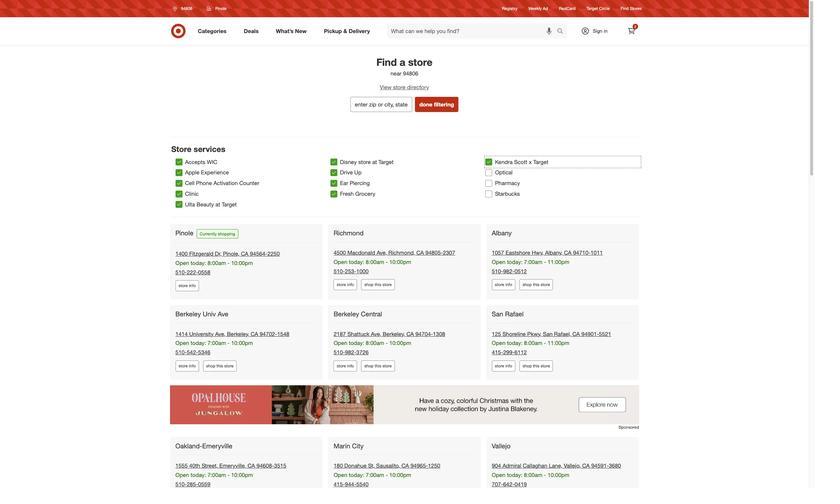 Task type: locate. For each thing, give the bounding box(es) containing it.
0 horizontal spatial 94806
[[181, 6, 192, 11]]

0 vertical spatial 415-
[[492, 349, 503, 356]]

store down 542-
[[179, 364, 188, 369]]

7:00am inside 1555 40th street, emeryville, ca 94608-3515 open today: 7:00am - 10:00pm 510-285-0559
[[208, 472, 226, 479]]

target circle
[[587, 6, 610, 11]]

642-
[[503, 481, 515, 488]]

store info for berkeley central
[[337, 364, 354, 369]]

macdonald
[[347, 249, 375, 256]]

today: inside 4500 macdonald ave, richmond, ca 94805-2307 open today: 8:00am - 10:00pm 510-253-1000
[[349, 259, 364, 266]]

store info for albany
[[495, 282, 512, 287]]

707-
[[492, 481, 503, 488]]

open up 707-
[[492, 472, 505, 479]]

shop this store button down 1000
[[361, 280, 395, 291]]

this down 2187 shattuck ave, berkeley, ca 94704-1308 open today: 8:00am - 10:00pm 510-982-3726 in the bottom of the page
[[375, 364, 381, 369]]

target for ulta beauty at target
[[222, 201, 237, 208]]

store services group
[[175, 157, 640, 210]]

10:00pm inside 1400 fitzgerald dr, pinole, ca 94564-2250 open today: 8:00am - 10:00pm 510-222-0558
[[231, 260, 253, 267]]

8:00am inside 2187 shattuck ave, berkeley, ca 94704-1308 open today: 8:00am - 10:00pm 510-982-3726
[[366, 340, 384, 347]]

11:00pm inside 1057 eastshore hwy, albany, ca 94710-1011 open today: 7:00am - 11:00pm 510-982-0512
[[548, 259, 569, 266]]

2187 shattuck ave, berkeley, ca 94704-1308 open today: 8:00am - 10:00pm 510-982-3726
[[334, 331, 445, 356]]

ear piercing
[[340, 180, 370, 187]]

0 horizontal spatial 982-
[[345, 349, 356, 356]]

7:00am inside 1057 eastshore hwy, albany, ca 94710-1011 open today: 7:00am - 11:00pm 510-982-0512
[[524, 259, 542, 266]]

sausalito,
[[376, 463, 400, 470]]

ca left "94702-"
[[251, 331, 258, 338]]

- down 125 shoreline pkwy, san rafael, ca 94901-5521 link
[[544, 340, 546, 347]]

san inside 125 shoreline pkwy, san rafael, ca 94901-5521 open today: 8:00am - 11:00pm 415-299-6112
[[543, 331, 553, 338]]

- inside 1400 fitzgerald dr, pinole, ca 94564-2250 open today: 8:00am - 10:00pm 510-222-0558
[[227, 260, 230, 267]]

store down 253-
[[337, 282, 346, 287]]

info down the 510-982-0512 link
[[505, 282, 512, 287]]

1 berkeley, from the left
[[227, 331, 249, 338]]

shop for berkeley central
[[364, 364, 374, 369]]

today: down university
[[191, 340, 206, 347]]

ca for 1057 eastshore hwy, albany, ca 94710-1011
[[564, 249, 572, 256]]

find inside find a store near 94806
[[376, 56, 397, 68]]

shop this store button down 0512
[[519, 280, 553, 291]]

shop this store
[[364, 282, 392, 287], [523, 282, 550, 287], [206, 364, 234, 369], [364, 364, 392, 369], [523, 364, 550, 369]]

berkeley univ ave
[[175, 310, 228, 318]]

find
[[621, 6, 629, 11], [376, 56, 397, 68]]

ave, inside 1414 university ave, berkeley, ca 94702-1548 open today: 7:00am - 10:00pm 510-542-5346
[[215, 331, 225, 338]]

open down 180 on the left of the page
[[334, 472, 347, 479]]

shop this store down 1000
[[364, 282, 392, 287]]

10:00pm inside 1414 university ave, berkeley, ca 94702-1548 open today: 7:00am - 10:00pm 510-542-5346
[[231, 340, 253, 347]]

open inside 2187 shattuck ave, berkeley, ca 94704-1308 open today: 8:00am - 10:00pm 510-982-3726
[[334, 340, 347, 347]]

open inside 1414 university ave, berkeley, ca 94702-1548 open today: 7:00am - 10:00pm 510-542-5346
[[175, 340, 189, 347]]

8:00am for berkeley central
[[366, 340, 384, 347]]

berkeley up 1414
[[175, 310, 201, 318]]

store info link down 299- at the right bottom
[[492, 361, 515, 372]]

st,
[[368, 463, 375, 470]]

vallejo
[[492, 442, 511, 450]]

open inside 4500 macdonald ave, richmond, ca 94805-2307 open today: 8:00am - 10:00pm 510-253-1000
[[334, 259, 347, 266]]

shop this store button down 5346
[[203, 361, 237, 372]]

store info link down the 510-982-0512 link
[[492, 280, 515, 291]]

707-642-0419 link
[[492, 481, 527, 488]]

store down 2187 shattuck ave, berkeley, ca 94704-1308 open today: 8:00am - 10:00pm 510-982-3726 in the bottom of the page
[[382, 364, 392, 369]]

125
[[492, 331, 501, 338]]

1 horizontal spatial berkeley,
[[383, 331, 405, 338]]

982- down eastshore
[[503, 268, 515, 275]]

this for albany
[[533, 282, 539, 287]]

415- inside 125 shoreline pkwy, san rafael, ca 94901-5521 open today: 8:00am - 11:00pm 415-299-6112
[[492, 349, 503, 356]]

open inside 180 donahue st, sausalito, ca 94965-1250 open today: 7:00am - 10:00pm 415-944-5540
[[334, 472, 347, 479]]

ca right rafael,
[[572, 331, 580, 338]]

open down 4500
[[334, 259, 347, 266]]

near
[[391, 70, 401, 77]]

0 vertical spatial 94806
[[181, 6, 192, 11]]

94806 left pinole dropdown button
[[181, 6, 192, 11]]

store down 1057 eastshore hwy, albany, ca 94710-1011 open today: 7:00am - 11:00pm 510-982-0512
[[541, 282, 550, 287]]

today: down macdonald
[[349, 259, 364, 266]]

0419
[[515, 481, 527, 488]]

510- down 1414
[[175, 349, 187, 356]]

or
[[378, 101, 383, 108]]

store inside group
[[358, 159, 371, 165]]

0 vertical spatial 982-
[[503, 268, 515, 275]]

1 vertical spatial at
[[215, 201, 220, 208]]

10:00pm inside 4500 macdonald ave, richmond, ca 94805-2307 open today: 8:00am - 10:00pm 510-253-1000
[[389, 259, 411, 266]]

oakland-
[[175, 442, 202, 450]]

94806 button
[[168, 2, 200, 15]]

store inside find a store near 94806
[[408, 56, 432, 68]]

- down '1555 40th street, emeryville, ca 94608-3515' link
[[227, 472, 230, 479]]

0 horizontal spatial san
[[492, 310, 503, 318]]

kendra
[[495, 159, 513, 165]]

ca inside 180 donahue st, sausalito, ca 94965-1250 open today: 7:00am - 10:00pm 415-944-5540
[[402, 463, 409, 470]]

this for san rafael
[[533, 364, 539, 369]]

shop for albany
[[523, 282, 532, 287]]

shop down 1000
[[364, 282, 374, 287]]

ad
[[543, 6, 548, 11]]

1 11:00pm from the top
[[548, 259, 569, 266]]

store info for san rafael
[[495, 364, 512, 369]]

ca for 2187 shattuck ave, berkeley, ca 94704-1308
[[406, 331, 414, 338]]

11:00pm inside 125 shoreline pkwy, san rafael, ca 94901-5521 open today: 8:00am - 11:00pm 415-299-6112
[[548, 340, 569, 347]]

san right pkwy,
[[543, 331, 553, 338]]

open for 4500 macdonald ave, richmond, ca 94805-2307
[[334, 259, 347, 266]]

store up up
[[358, 159, 371, 165]]

2 11:00pm from the top
[[548, 340, 569, 347]]

510- inside 1555 40th street, emeryville, ca 94608-3515 open today: 7:00am - 10:00pm 510-285-0559
[[175, 481, 187, 488]]

emeryville,
[[219, 463, 246, 470]]

store down 510-982-3726 link
[[337, 364, 346, 369]]

- inside 180 donahue st, sausalito, ca 94965-1250 open today: 7:00am - 10:00pm 415-944-5540
[[386, 472, 388, 479]]

open for 2187 shattuck ave, berkeley, ca 94704-1308
[[334, 340, 347, 347]]

store down 4500 macdonald ave, richmond, ca 94805-2307 open today: 8:00am - 10:00pm 510-253-1000
[[382, 282, 392, 287]]

0 vertical spatial find
[[621, 6, 629, 11]]

san rafael
[[492, 310, 524, 318]]

1 vertical spatial 982-
[[345, 349, 356, 356]]

deals
[[244, 27, 259, 34]]

7:00am down hwy,
[[524, 259, 542, 266]]

today: for 1555 40th street, emeryville, ca 94608-3515
[[191, 472, 206, 479]]

open inside 1057 eastshore hwy, albany, ca 94710-1011 open today: 7:00am - 11:00pm 510-982-0512
[[492, 259, 505, 266]]

1 vertical spatial san
[[543, 331, 553, 338]]

94704-
[[415, 331, 433, 338]]

hwy,
[[532, 249, 544, 256]]

94806 inside dropdown button
[[181, 6, 192, 11]]

7:00am inside 1414 university ave, berkeley, ca 94702-1548 open today: 7:00am - 10:00pm 510-542-5346
[[208, 340, 226, 347]]

sign in
[[593, 28, 608, 34]]

0 vertical spatial pinole
[[215, 6, 227, 11]]

ca inside 1057 eastshore hwy, albany, ca 94710-1011 open today: 7:00am - 11:00pm 510-982-0512
[[564, 249, 572, 256]]

marin city link
[[334, 442, 365, 450]]

today: inside 125 shoreline pkwy, san rafael, ca 94901-5521 open today: 8:00am - 11:00pm 415-299-6112
[[507, 340, 522, 347]]

today: down fitzgerald
[[191, 260, 206, 267]]

ca left 94704-
[[406, 331, 414, 338]]

this down 1414 university ave, berkeley, ca 94702-1548 open today: 7:00am - 10:00pm 510-542-5346
[[216, 364, 223, 369]]

285-
[[187, 481, 198, 488]]

0 vertical spatial 11:00pm
[[548, 259, 569, 266]]

shop this store button for richmond
[[361, 280, 395, 291]]

info down the 222-
[[189, 283, 196, 289]]

10:00pm for 94564-
[[231, 260, 253, 267]]

info down 510-982-3726 link
[[347, 364, 354, 369]]

7:00am for ave,
[[208, 340, 226, 347]]

2 berkeley from the left
[[334, 310, 359, 318]]

at right disney
[[372, 159, 377, 165]]

berkeley up 2187
[[334, 310, 359, 318]]

today: inside 1414 university ave, berkeley, ca 94702-1548 open today: 7:00am - 10:00pm 510-542-5346
[[191, 340, 206, 347]]

san inside san rafael link
[[492, 310, 503, 318]]

10:00pm down 904 admiral callaghan lane, vallejo, ca 94591-3680 link
[[548, 472, 569, 479]]

grocery
[[355, 190, 375, 197]]

0 vertical spatial at
[[372, 159, 377, 165]]

510- down 1057
[[492, 268, 503, 275]]

ca inside '904 admiral callaghan lane, vallejo, ca 94591-3680 open today: 8:00am - 10:00pm 707-642-0419'
[[582, 463, 590, 470]]

10:00pm down sausalito,
[[389, 472, 411, 479]]

wic
[[207, 159, 217, 165]]

125 shoreline pkwy, san rafael, ca 94901-5521 link
[[492, 331, 611, 338]]

125 shoreline pkwy, san rafael, ca 94901-5521 open today: 8:00am - 11:00pm 415-299-6112
[[492, 331, 611, 356]]

find a store near 94806
[[376, 56, 432, 77]]

shop this store button down 3726
[[361, 361, 395, 372]]

299-
[[503, 349, 515, 356]]

albany link
[[492, 229, 513, 237]]

pinole up categories link
[[215, 6, 227, 11]]

7:00am down st,
[[366, 472, 384, 479]]

pickup & delivery link
[[318, 23, 379, 39]]

store info link down the 222-
[[175, 281, 199, 292]]

today: inside 1555 40th street, emeryville, ca 94608-3515 open today: 7:00am - 10:00pm 510-285-0559
[[191, 472, 206, 479]]

982- inside 2187 shattuck ave, berkeley, ca 94704-1308 open today: 8:00am - 10:00pm 510-982-3726
[[345, 349, 356, 356]]

shop this store button for berkeley univ ave
[[203, 361, 237, 372]]

san left rafael
[[492, 310, 503, 318]]

info for berkeley univ ave
[[189, 364, 196, 369]]

pinole button
[[202, 2, 231, 15]]

94608-
[[257, 463, 274, 470]]

415- down 180 on the left of the page
[[334, 481, 345, 488]]

0 horizontal spatial berkeley
[[175, 310, 201, 318]]

sign in link
[[575, 23, 618, 39]]

1 berkeley from the left
[[175, 310, 201, 318]]

ca
[[416, 249, 424, 256], [564, 249, 572, 256], [241, 250, 248, 257], [251, 331, 258, 338], [406, 331, 414, 338], [572, 331, 580, 338], [248, 463, 255, 470], [402, 463, 409, 470], [582, 463, 590, 470]]

today: down eastshore
[[507, 259, 522, 266]]

Accepts WIC checkbox
[[175, 159, 182, 166]]

info down 253-
[[347, 282, 354, 287]]

store info down the 510-982-0512 link
[[495, 282, 512, 287]]

open inside 1555 40th street, emeryville, ca 94608-3515 open today: 7:00am - 10:00pm 510-285-0559
[[175, 472, 189, 479]]

- inside 1057 eastshore hwy, albany, ca 94710-1011 open today: 7:00am - 11:00pm 510-982-0512
[[544, 259, 546, 266]]

store info link down 510-982-3726 link
[[334, 361, 357, 372]]

shop this store down 5346
[[206, 364, 234, 369]]

ca inside 4500 macdonald ave, richmond, ca 94805-2307 open today: 8:00am - 10:00pm 510-253-1000
[[416, 249, 424, 256]]

- down 1057 eastshore hwy, albany, ca 94710-1011 link
[[544, 259, 546, 266]]

510- inside 4500 macdonald ave, richmond, ca 94805-2307 open today: 8:00am - 10:00pm 510-253-1000
[[334, 268, 345, 275]]

ca inside 1400 fitzgerald dr, pinole, ca 94564-2250 open today: 8:00am - 10:00pm 510-222-0558
[[241, 250, 248, 257]]

ca inside 2187 shattuck ave, berkeley, ca 94704-1308 open today: 8:00am - 10:00pm 510-982-3726
[[406, 331, 414, 338]]

shop this store button down 6112
[[519, 361, 553, 372]]

today: down 40th at the bottom
[[191, 472, 206, 479]]

94702-
[[260, 331, 277, 338]]

1 vertical spatial find
[[376, 56, 397, 68]]

1 horizontal spatial 94806
[[403, 70, 418, 77]]

ulta
[[185, 201, 195, 208]]

ave,
[[377, 249, 387, 256], [215, 331, 225, 338], [371, 331, 381, 338]]

today: inside 1400 fitzgerald dr, pinole, ca 94564-2250 open today: 8:00am - 10:00pm 510-222-0558
[[191, 260, 206, 267]]

store info for richmond
[[337, 282, 354, 287]]

open down 1414
[[175, 340, 189, 347]]

shop this store for san rafael
[[523, 364, 550, 369]]

11:00pm down rafael,
[[548, 340, 569, 347]]

1 vertical spatial 11:00pm
[[548, 340, 569, 347]]

richmond link
[[334, 229, 365, 237]]

- inside 1414 university ave, berkeley, ca 94702-1548 open today: 7:00am - 10:00pm 510-542-5346
[[227, 340, 230, 347]]

94564-
[[250, 250, 267, 257]]

vallejo,
[[564, 463, 581, 470]]

- down the callaghan
[[544, 472, 546, 479]]

today: inside 1057 eastshore hwy, albany, ca 94710-1011 open today: 7:00am - 11:00pm 510-982-0512
[[507, 259, 522, 266]]

1414 university ave, berkeley, ca 94702-1548 open today: 7:00am - 10:00pm 510-542-5346
[[175, 331, 289, 356]]

Cell Phone Activation Counter checkbox
[[175, 180, 182, 187]]

510- inside 1414 university ave, berkeley, ca 94702-1548 open today: 7:00am - 10:00pm 510-542-5346
[[175, 349, 187, 356]]

berkeley for berkeley central
[[334, 310, 359, 318]]

optical
[[495, 169, 513, 176]]

10:00pm inside '904 admiral callaghan lane, vallejo, ca 94591-3680 open today: 8:00am - 10:00pm 707-642-0419'
[[548, 472, 569, 479]]

8:00am up 3726
[[366, 340, 384, 347]]

today: inside 180 donahue st, sausalito, ca 94965-1250 open today: 7:00am - 10:00pm 415-944-5540
[[349, 472, 364, 479]]

today: down "shattuck" at the left bottom
[[349, 340, 364, 347]]

shop down 0512
[[523, 282, 532, 287]]

store info for pinole
[[179, 283, 196, 289]]

shop this store button
[[361, 280, 395, 291], [519, 280, 553, 291], [203, 361, 237, 372], [361, 361, 395, 372], [519, 361, 553, 372]]

categories
[[198, 27, 227, 34]]

store info link down 542-
[[175, 361, 199, 372]]

enter zip or city, state
[[355, 101, 408, 108]]

- down '180 donahue st, sausalito, ca 94965-1250' 'link' on the bottom of page
[[386, 472, 388, 479]]

find left stores
[[621, 6, 629, 11]]

510- inside 2187 shattuck ave, berkeley, ca 94704-1308 open today: 8:00am - 10:00pm 510-982-3726
[[334, 349, 345, 356]]

8:00am inside 4500 macdonald ave, richmond, ca 94805-2307 open today: 8:00am - 10:00pm 510-253-1000
[[366, 259, 384, 266]]

982- inside 1057 eastshore hwy, albany, ca 94710-1011 open today: 7:00am - 11:00pm 510-982-0512
[[503, 268, 515, 275]]

shop down 3726
[[364, 364, 374, 369]]

target for kendra scott x target
[[533, 159, 548, 165]]

510- down 1555
[[175, 481, 187, 488]]

store info down 253-
[[337, 282, 354, 287]]

0 horizontal spatial pinole
[[175, 229, 193, 237]]

- inside 4500 macdonald ave, richmond, ca 94805-2307 open today: 8:00am - 10:00pm 510-253-1000
[[386, 259, 388, 266]]

berkeley, down ave
[[227, 331, 249, 338]]

today: inside 2187 shattuck ave, berkeley, ca 94704-1308 open today: 8:00am - 10:00pm 510-982-3726
[[349, 340, 364, 347]]

disney store at target
[[340, 159, 394, 165]]

1 vertical spatial 94806
[[403, 70, 418, 77]]

shop this store down 6112
[[523, 364, 550, 369]]

done filtering button
[[415, 97, 458, 112]]

510- inside 1400 fitzgerald dr, pinole, ca 94564-2250 open today: 8:00am - 10:00pm 510-222-0558
[[175, 269, 187, 276]]

1 horizontal spatial san
[[543, 331, 553, 338]]

8:00am down dr,
[[208, 260, 226, 267]]

415-944-5540 link
[[334, 481, 369, 488]]

what's
[[276, 27, 294, 34]]

- inside 2187 shattuck ave, berkeley, ca 94704-1308 open today: 8:00am - 10:00pm 510-982-3726
[[386, 340, 388, 347]]

shop down 6112
[[523, 364, 532, 369]]

- inside 1555 40th street, emeryville, ca 94608-3515 open today: 7:00am - 10:00pm 510-285-0559
[[227, 472, 230, 479]]

Optical checkbox
[[485, 169, 492, 176]]

ave, left richmond, in the bottom of the page
[[377, 249, 387, 256]]

10:00pm inside 1555 40th street, emeryville, ca 94608-3515 open today: 7:00am - 10:00pm 510-285-0559
[[231, 472, 253, 479]]

10:00pm down emeryville,
[[231, 472, 253, 479]]

10:00pm down 1414 university ave, berkeley, ca 94702-1548 link
[[231, 340, 253, 347]]

ca for 1555 40th street, emeryville, ca 94608-3515
[[248, 463, 255, 470]]

store down the 510-982-0512 link
[[495, 282, 504, 287]]

what's new
[[276, 27, 307, 34]]

berkeley, inside 1414 university ave, berkeley, ca 94702-1548 open today: 7:00am - 10:00pm 510-542-5346
[[227, 331, 249, 338]]

san
[[492, 310, 503, 318], [543, 331, 553, 338]]

1 horizontal spatial berkeley
[[334, 310, 359, 318]]

ave, inside 2187 shattuck ave, berkeley, ca 94704-1308 open today: 8:00am - 10:00pm 510-982-3726
[[371, 331, 381, 338]]

shop down 5346
[[206, 364, 215, 369]]

weekly ad link
[[528, 6, 548, 12]]

berkeley, left 94704-
[[383, 331, 405, 338]]

open
[[334, 259, 347, 266], [492, 259, 505, 266], [175, 260, 189, 267], [175, 340, 189, 347], [334, 340, 347, 347], [492, 340, 505, 347], [175, 472, 189, 479], [334, 472, 347, 479], [492, 472, 505, 479]]

ca left 94608-
[[248, 463, 255, 470]]

find up near
[[376, 56, 397, 68]]

1 horizontal spatial pinole
[[215, 6, 227, 11]]

apple
[[185, 169, 199, 176]]

1 vertical spatial 415-
[[334, 481, 345, 488]]

- down 1400 fitzgerald dr, pinole, ca 94564-2250 link
[[227, 260, 230, 267]]

1 horizontal spatial 982-
[[503, 268, 515, 275]]

8:00am inside 1400 fitzgerald dr, pinole, ca 94564-2250 open today: 8:00am - 10:00pm 510-222-0558
[[208, 260, 226, 267]]

510- inside 1057 eastshore hwy, albany, ca 94710-1011 open today: 7:00am - 11:00pm 510-982-0512
[[492, 268, 503, 275]]

open inside 1400 fitzgerald dr, pinole, ca 94564-2250 open today: 8:00am - 10:00pm 510-222-0558
[[175, 260, 189, 267]]

ca inside 1414 university ave, berkeley, ca 94702-1548 open today: 7:00am - 10:00pm 510-542-5346
[[251, 331, 258, 338]]

beauty
[[196, 201, 214, 208]]

berkeley
[[175, 310, 201, 318], [334, 310, 359, 318]]

at for beauty
[[215, 201, 220, 208]]

5346
[[198, 349, 210, 356]]

open down 125 at bottom
[[492, 340, 505, 347]]

510- for pinole
[[175, 269, 187, 276]]

7:00am inside 180 donahue st, sausalito, ca 94965-1250 open today: 7:00am - 10:00pm 415-944-5540
[[366, 472, 384, 479]]

target for disney store at target
[[379, 159, 394, 165]]

berkeley, inside 2187 shattuck ave, berkeley, ca 94704-1308 open today: 8:00am - 10:00pm 510-982-3726
[[383, 331, 405, 338]]

berkeley for berkeley univ ave
[[175, 310, 201, 318]]

store down 125 shoreline pkwy, san rafael, ca 94901-5521 open today: 8:00am - 11:00pm 415-299-6112
[[541, 364, 550, 369]]

store info down 510-982-3726 link
[[337, 364, 354, 369]]

today: for 2187 shattuck ave, berkeley, ca 94704-1308
[[349, 340, 364, 347]]

today: for 180 donahue st, sausalito, ca 94965-1250
[[349, 472, 364, 479]]

1555
[[175, 463, 188, 470]]

0 horizontal spatial find
[[376, 56, 397, 68]]

0558
[[198, 269, 210, 276]]

- for 2187 shattuck ave, berkeley, ca 94704-1308
[[386, 340, 388, 347]]

1 horizontal spatial 415-
[[492, 349, 503, 356]]

Pharmacy checkbox
[[485, 180, 492, 187]]

10:00pm for 94805-
[[389, 259, 411, 266]]

0 horizontal spatial berkeley,
[[227, 331, 249, 338]]

2187 shattuck ave, berkeley, ca 94704-1308 link
[[334, 331, 445, 338]]

this down 125 shoreline pkwy, san rafael, ca 94901-5521 open today: 8:00am - 11:00pm 415-299-6112
[[533, 364, 539, 369]]

store info link down 253-
[[334, 280, 357, 291]]

ca right pinole,
[[241, 250, 248, 257]]

store right a
[[408, 56, 432, 68]]

0 horizontal spatial 415-
[[334, 481, 345, 488]]

ca inside 1555 40th street, emeryville, ca 94608-3515 open today: 7:00am - 10:00pm 510-285-0559
[[248, 463, 255, 470]]

94806
[[181, 6, 192, 11], [403, 70, 418, 77]]

1 vertical spatial pinole
[[175, 229, 193, 237]]

8:00am down pkwy,
[[524, 340, 542, 347]]

Drive Up checkbox
[[330, 169, 337, 176]]

2 berkeley, from the left
[[383, 331, 405, 338]]

ave, right "shattuck" at the left bottom
[[371, 331, 381, 338]]

univ
[[203, 310, 216, 318]]

0 vertical spatial san
[[492, 310, 503, 318]]

today: down donahue
[[349, 472, 364, 479]]

today: for 4500 macdonald ave, richmond, ca 94805-2307
[[349, 259, 364, 266]]

shop this store button for berkeley central
[[361, 361, 395, 372]]

weekly
[[528, 6, 542, 11]]

10:00pm inside 180 donahue st, sausalito, ca 94965-1250 open today: 7:00am - 10:00pm 415-944-5540
[[389, 472, 411, 479]]

weekly ad
[[528, 6, 548, 11]]

0 horizontal spatial at
[[215, 201, 220, 208]]

10:00pm inside 2187 shattuck ave, berkeley, ca 94704-1308 open today: 8:00am - 10:00pm 510-982-3726
[[389, 340, 411, 347]]

richmond,
[[388, 249, 415, 256]]

1 horizontal spatial at
[[372, 159, 377, 165]]

ca right "albany,"
[[564, 249, 572, 256]]

- for 180 donahue st, sausalito, ca 94965-1250
[[386, 472, 388, 479]]

shop this store down 0512
[[523, 282, 550, 287]]

sign
[[593, 28, 602, 34]]

shop this store for berkeley central
[[364, 364, 392, 369]]

ca inside 125 shoreline pkwy, san rafael, ca 94901-5521 open today: 8:00am - 11:00pm 415-299-6112
[[572, 331, 580, 338]]

- down 4500 macdonald ave, richmond, ca 94805-2307 link
[[386, 259, 388, 266]]

shop this store for berkeley univ ave
[[206, 364, 234, 369]]

ca left 94805-
[[416, 249, 424, 256]]

1 horizontal spatial find
[[621, 6, 629, 11]]

ave, inside 4500 macdonald ave, richmond, ca 94805-2307 open today: 8:00am - 10:00pm 510-253-1000
[[377, 249, 387, 256]]

4500 macdonald ave, richmond, ca 94805-2307 open today: 8:00am - 10:00pm 510-253-1000
[[334, 249, 455, 275]]

- down 2187 shattuck ave, berkeley, ca 94704-1308 link
[[386, 340, 388, 347]]

find inside "link"
[[621, 6, 629, 11]]

store
[[408, 56, 432, 68], [393, 84, 406, 91], [358, 159, 371, 165], [337, 282, 346, 287], [382, 282, 392, 287], [495, 282, 504, 287], [541, 282, 550, 287], [179, 283, 188, 289], [179, 364, 188, 369], [224, 364, 234, 369], [337, 364, 346, 369], [382, 364, 392, 369], [495, 364, 504, 369], [541, 364, 550, 369]]

Apple Experience checkbox
[[175, 169, 182, 176]]

this down 4500 macdonald ave, richmond, ca 94805-2307 open today: 8:00am - 10:00pm 510-253-1000
[[375, 282, 381, 287]]

search button
[[554, 23, 570, 40]]



Task type: vqa. For each thing, say whether or not it's contained in the screenshot.
ARRIVALS inside PERSONAL CARE NEW ARRIVALS
no



Task type: describe. For each thing, give the bounding box(es) containing it.
10:00pm for 94704-
[[389, 340, 411, 347]]

view
[[380, 84, 392, 91]]

94710-
[[573, 249, 591, 256]]

target circle link
[[587, 6, 610, 12]]

8:00am inside '904 admiral callaghan lane, vallejo, ca 94591-3680 open today: 8:00am - 10:00pm 707-642-0419'
[[524, 472, 542, 479]]

info for pinole
[[189, 283, 196, 289]]

marin city
[[334, 442, 364, 450]]

shop this store for albany
[[523, 282, 550, 287]]

pkwy,
[[527, 331, 541, 338]]

lane,
[[549, 463, 562, 470]]

delivery
[[349, 27, 370, 34]]

berkeley, for berkeley central
[[383, 331, 405, 338]]

3726
[[356, 349, 369, 356]]

done
[[419, 101, 432, 108]]

search
[[554, 28, 570, 35]]

&
[[343, 27, 347, 34]]

pickup
[[324, 27, 342, 34]]

94901-
[[581, 331, 599, 338]]

info for richmond
[[347, 282, 354, 287]]

7:00am for street,
[[208, 472, 226, 479]]

open for 1057 eastshore hwy, albany, ca 94710-1011
[[492, 259, 505, 266]]

pinole inside dropdown button
[[215, 6, 227, 11]]

this for richmond
[[375, 282, 381, 287]]

view store directory link
[[163, 83, 646, 91]]

510- for albany
[[492, 268, 503, 275]]

store info link for berkeley central
[[334, 361, 357, 372]]

510- for richmond
[[334, 268, 345, 275]]

info for san rafael
[[505, 364, 512, 369]]

5540
[[356, 481, 369, 488]]

store info link for albany
[[492, 280, 515, 291]]

open for 1414 university ave, berkeley, ca 94702-1548
[[175, 340, 189, 347]]

10:00pm for 94965-
[[389, 472, 411, 479]]

starbucks
[[495, 190, 520, 197]]

982- for albany
[[503, 268, 515, 275]]

shop this store button for san rafael
[[519, 361, 553, 372]]

rafael
[[505, 310, 524, 318]]

enter
[[355, 101, 368, 108]]

ca for 1414 university ave, berkeley, ca 94702-1548
[[251, 331, 258, 338]]

510- for berkeley univ ave
[[175, 349, 187, 356]]

piercing
[[350, 180, 370, 187]]

stores
[[630, 6, 642, 11]]

1000
[[356, 268, 369, 275]]

542-
[[187, 349, 198, 356]]

ca for 1400 fitzgerald dr, pinole, ca 94564-2250
[[241, 250, 248, 257]]

berkeley, for berkeley univ ave
[[227, 331, 249, 338]]

94591-
[[591, 463, 609, 470]]

sponsored
[[619, 425, 639, 430]]

8:00am for pinole
[[208, 260, 226, 267]]

253-
[[345, 268, 356, 275]]

Starbucks checkbox
[[485, 191, 492, 197]]

berkeley central link
[[334, 310, 383, 318]]

university
[[189, 331, 214, 338]]

open for 1400 fitzgerald dr, pinole, ca 94564-2250
[[175, 260, 189, 267]]

shop for richmond
[[364, 282, 374, 287]]

berkeley univ ave link
[[175, 310, 230, 318]]

40th
[[189, 463, 200, 470]]

904 admiral callaghan lane, vallejo, ca 94591-3680 link
[[492, 463, 621, 470]]

3515
[[274, 463, 286, 470]]

today: inside '904 admiral callaghan lane, vallejo, ca 94591-3680 open today: 8:00am - 10:00pm 707-642-0419'
[[507, 472, 522, 479]]

ca for 180 donahue st, sausalito, ca 94965-1250
[[402, 463, 409, 470]]

registry link
[[502, 6, 517, 12]]

today: for 1400 fitzgerald dr, pinole, ca 94564-2250
[[191, 260, 206, 267]]

info for berkeley central
[[347, 364, 354, 369]]

shopping
[[218, 231, 235, 237]]

shop for san rafael
[[523, 364, 532, 369]]

1555 40th street, emeryville, ca 94608-3515 open today: 7:00am - 10:00pm 510-285-0559
[[175, 463, 286, 488]]

pickup & delivery
[[324, 27, 370, 34]]

redcard link
[[559, 6, 576, 12]]

What can we help you find? suggestions appear below search field
[[387, 23, 559, 39]]

7:00am for hwy,
[[524, 259, 542, 266]]

10:00pm for 94608-
[[231, 472, 253, 479]]

store info link for pinole
[[175, 281, 199, 292]]

dr,
[[215, 250, 221, 257]]

- for 4500 macdonald ave, richmond, ca 94805-2307
[[386, 259, 388, 266]]

7:00am for st,
[[366, 472, 384, 479]]

8:00am inside 125 shoreline pkwy, san rafael, ca 94901-5521 open today: 8:00am - 11:00pm 415-299-6112
[[524, 340, 542, 347]]

510- for berkeley central
[[334, 349, 345, 356]]

today: for 1057 eastshore hwy, albany, ca 94710-1011
[[507, 259, 522, 266]]

Ear Piercing checkbox
[[330, 180, 337, 187]]

admiral
[[503, 463, 521, 470]]

415- inside 180 donahue st, sausalito, ca 94965-1250 open today: 7:00am - 10:00pm 415-944-5540
[[334, 481, 345, 488]]

1308
[[433, 331, 445, 338]]

info for albany
[[505, 282, 512, 287]]

2307
[[443, 249, 455, 256]]

415-299-6112 link
[[492, 349, 527, 356]]

94805-
[[425, 249, 443, 256]]

store right view on the top left
[[393, 84, 406, 91]]

510-222-0558 link
[[175, 269, 210, 276]]

1414
[[175, 331, 188, 338]]

shop this store for richmond
[[364, 282, 392, 287]]

x
[[529, 159, 532, 165]]

store down 299- at the right bottom
[[495, 364, 504, 369]]

drive up
[[340, 169, 362, 176]]

510-982-3726 link
[[334, 349, 369, 356]]

counter
[[239, 180, 259, 187]]

this for berkeley central
[[375, 364, 381, 369]]

fresh grocery
[[340, 190, 375, 197]]

open inside 125 shoreline pkwy, san rafael, ca 94901-5521 open today: 8:00am - 11:00pm 415-299-6112
[[492, 340, 505, 347]]

store info link for berkeley univ ave
[[175, 361, 199, 372]]

- for 1057 eastshore hwy, albany, ca 94710-1011
[[544, 259, 546, 266]]

eastshore
[[506, 249, 530, 256]]

shoreline
[[503, 331, 526, 338]]

5521
[[599, 331, 611, 338]]

albany
[[492, 229, 512, 237]]

cell phone activation counter
[[185, 180, 259, 187]]

shop this store button for albany
[[519, 280, 553, 291]]

ave, for berkeley central
[[371, 331, 381, 338]]

ca for 4500 macdonald ave, richmond, ca 94805-2307
[[416, 249, 424, 256]]

ave, for richmond
[[377, 249, 387, 256]]

today: for 1414 university ave, berkeley, ca 94702-1548
[[191, 340, 206, 347]]

city
[[352, 442, 364, 450]]

Fresh Grocery checkbox
[[330, 191, 337, 197]]

redcard
[[559, 6, 576, 11]]

- inside '904 admiral callaghan lane, vallejo, ca 94591-3680 open today: 8:00am - 10:00pm 707-642-0419'
[[544, 472, 546, 479]]

2187
[[334, 331, 346, 338]]

a
[[400, 56, 405, 68]]

accepts wic
[[185, 159, 217, 165]]

kendra scott x target
[[495, 159, 548, 165]]

- for 1414 university ave, berkeley, ca 94702-1548
[[227, 340, 230, 347]]

fitzgerald
[[189, 250, 213, 257]]

510-982-0512 link
[[492, 268, 527, 275]]

1400
[[175, 250, 188, 257]]

store down 1414 university ave, berkeley, ca 94702-1548 open today: 7:00am - 10:00pm 510-542-5346
[[224, 364, 234, 369]]

180
[[334, 463, 343, 470]]

Ulta Beauty at Target checkbox
[[175, 201, 182, 208]]

store info link for san rafael
[[492, 361, 515, 372]]

94806 inside find a store near 94806
[[403, 70, 418, 77]]

marin
[[334, 442, 350, 450]]

central
[[361, 310, 382, 318]]

ear
[[340, 180, 348, 187]]

pharmacy
[[495, 180, 520, 187]]

1057
[[492, 249, 504, 256]]

shop for berkeley univ ave
[[206, 364, 215, 369]]

rafael,
[[554, 331, 571, 338]]

8:00am for richmond
[[366, 259, 384, 266]]

982- for berkeley central
[[345, 349, 356, 356]]

Kendra Scott x Target checkbox
[[485, 159, 492, 166]]

Disney store at Target checkbox
[[330, 159, 337, 166]]

open for 180 donahue st, sausalito, ca 94965-1250
[[334, 472, 347, 479]]

open inside '904 admiral callaghan lane, vallejo, ca 94591-3680 open today: 8:00am - 10:00pm 707-642-0419'
[[492, 472, 505, 479]]

at for store
[[372, 159, 377, 165]]

1548
[[277, 331, 289, 338]]

- inside 125 shoreline pkwy, san rafael, ca 94901-5521 open today: 8:00am - 11:00pm 415-299-6112
[[544, 340, 546, 347]]

ave, for berkeley univ ave
[[215, 331, 225, 338]]

904 admiral callaghan lane, vallejo, ca 94591-3680 open today: 8:00am - 10:00pm 707-642-0419
[[492, 463, 621, 488]]

phone
[[196, 180, 212, 187]]

store info for berkeley univ ave
[[179, 364, 196, 369]]

apple experience
[[185, 169, 229, 176]]

- for 1555 40th street, emeryville, ca 94608-3515
[[227, 472, 230, 479]]

find for a
[[376, 56, 397, 68]]

2
[[634, 24, 636, 29]]

Clinic checkbox
[[175, 191, 182, 197]]

10:00pm for 94702-
[[231, 340, 253, 347]]

in
[[604, 28, 608, 34]]

222-
[[187, 269, 198, 276]]

- for 1400 fitzgerald dr, pinole, ca 94564-2250
[[227, 260, 230, 267]]

this for berkeley univ ave
[[216, 364, 223, 369]]

open for 1555 40th street, emeryville, ca 94608-3515
[[175, 472, 189, 479]]

experience
[[201, 169, 229, 176]]

2250
[[267, 250, 280, 257]]

registry
[[502, 6, 517, 11]]

store down the 222-
[[179, 283, 188, 289]]

disney
[[340, 159, 357, 165]]

advertisement region
[[170, 386, 639, 425]]

ave
[[218, 310, 228, 318]]

store
[[171, 144, 191, 154]]

find for stores
[[621, 6, 629, 11]]

store info link for richmond
[[334, 280, 357, 291]]

categories link
[[192, 23, 235, 39]]



